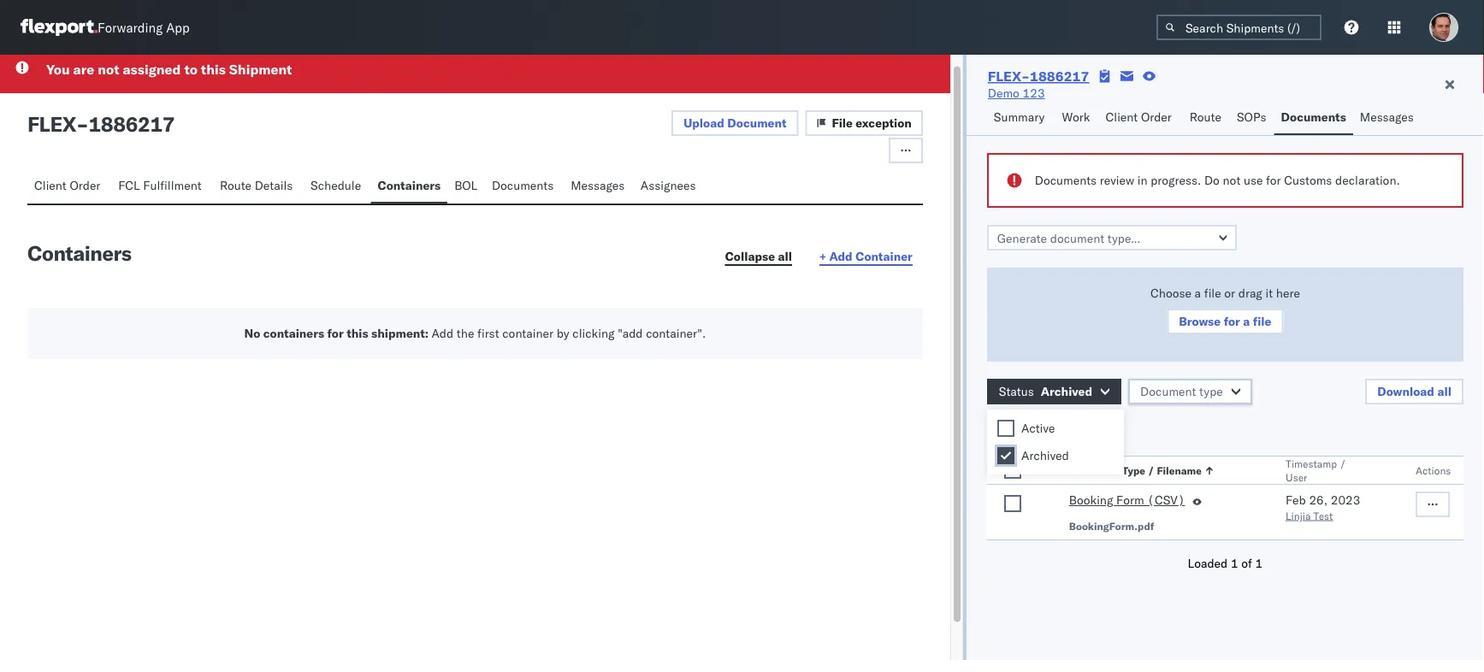 Task type: locate. For each thing, give the bounding box(es) containing it.
client order button
[[1099, 102, 1183, 135], [27, 170, 111, 203]]

for right the 'use'
[[1266, 173, 1281, 188]]

route inside 'button'
[[220, 178, 252, 192]]

document up the booking
[[1069, 464, 1120, 477]]

for
[[1266, 173, 1281, 188], [1224, 314, 1240, 329], [327, 325, 344, 340]]

Search Shipments (/) text field
[[1157, 15, 1322, 40]]

1 vertical spatial 1886217
[[88, 111, 175, 136]]

you
[[46, 60, 70, 77]]

0 vertical spatial client order
[[1106, 109, 1172, 124]]

file inside button
[[1253, 314, 1272, 329]]

None checkbox
[[1004, 495, 1021, 512]]

all inside "button"
[[778, 249, 792, 263]]

1 horizontal spatial file
[[1253, 314, 1272, 329]]

summary button
[[987, 102, 1055, 135]]

1 vertical spatial client order
[[34, 178, 100, 192]]

messages left assignees
[[571, 178, 625, 192]]

shipment:
[[371, 325, 429, 340]]

work button
[[1055, 102, 1099, 135]]

documents right bol button
[[492, 178, 554, 192]]

client
[[1106, 109, 1138, 124], [34, 178, 67, 192]]

upload document button
[[672, 110, 798, 136]]

1 vertical spatial all
[[1438, 384, 1452, 399]]

documents right sops button
[[1281, 109, 1346, 124]]

+
[[820, 249, 826, 263]]

0 vertical spatial this
[[201, 60, 226, 77]]

0 vertical spatial order
[[1141, 109, 1172, 124]]

order left the fcl
[[70, 178, 100, 192]]

0 horizontal spatial 1
[[1083, 423, 1091, 438]]

1 horizontal spatial documents button
[[1274, 102, 1353, 135]]

browse
[[1179, 314, 1221, 329]]

1 vertical spatial document
[[1140, 384, 1196, 399]]

route inside button
[[1190, 109, 1222, 124]]

2 horizontal spatial documents
[[1281, 109, 1346, 124]]

fulfillment
[[143, 178, 202, 192]]

forwarding app
[[98, 19, 190, 36]]

1 horizontal spatial client order
[[1106, 109, 1172, 124]]

0 horizontal spatial client
[[34, 178, 67, 192]]

1 vertical spatial add
[[432, 325, 454, 340]]

client order
[[1106, 109, 1172, 124], [34, 178, 100, 192]]

route left sops
[[1190, 109, 1222, 124]]

documents button right 'bol'
[[485, 170, 564, 203]]

0 horizontal spatial documents
[[492, 178, 554, 192]]

0 vertical spatial messages button
[[1353, 102, 1423, 135]]

route details button
[[213, 170, 304, 203]]

this left shipment:
[[347, 325, 368, 340]]

containers down the fcl
[[27, 240, 131, 266]]

1 vertical spatial route
[[220, 178, 252, 192]]

demo
[[988, 86, 1020, 101]]

containers left 'bol'
[[378, 178, 441, 192]]

1 horizontal spatial client order button
[[1099, 102, 1183, 135]]

1 horizontal spatial /
[[1340, 457, 1346, 470]]

collapse all
[[725, 249, 792, 263]]

archived
[[1041, 384, 1092, 399], [1021, 448, 1069, 463]]

client order button left the fcl
[[27, 170, 111, 203]]

all right collapse
[[778, 249, 792, 263]]

0 vertical spatial documents button
[[1274, 102, 1353, 135]]

2 horizontal spatial document
[[1140, 384, 1196, 399]]

(csv)
[[1147, 493, 1185, 508]]

/ inside button
[[1148, 464, 1154, 477]]

1 horizontal spatial a
[[1243, 314, 1250, 329]]

route left "details"
[[220, 178, 252, 192]]

1 vertical spatial messages
[[571, 178, 625, 192]]

order
[[1141, 109, 1172, 124], [70, 178, 100, 192]]

client order right work button
[[1106, 109, 1172, 124]]

0 vertical spatial archived
[[1041, 384, 1092, 399]]

0 horizontal spatial a
[[1195, 286, 1201, 301]]

for down or
[[1224, 314, 1240, 329]]

2 horizontal spatial 1
[[1255, 556, 1263, 571]]

sops button
[[1230, 102, 1274, 135]]

client order button up in
[[1099, 102, 1183, 135]]

this right to
[[201, 60, 226, 77]]

all
[[778, 249, 792, 263], [1438, 384, 1452, 399]]

123
[[1023, 86, 1045, 101]]

document
[[727, 115, 787, 130], [1140, 384, 1196, 399], [1069, 464, 1120, 477]]

0 horizontal spatial /
[[1148, 464, 1154, 477]]

0 vertical spatial all
[[778, 249, 792, 263]]

route for route details
[[220, 178, 252, 192]]

type
[[1122, 464, 1145, 477]]

file down it
[[1253, 314, 1272, 329]]

document type button
[[1128, 379, 1252, 405]]

not right the are
[[98, 60, 119, 77]]

download all
[[1377, 384, 1452, 399]]

bol
[[454, 178, 477, 192]]

document type / filename button
[[1066, 460, 1252, 477]]

messages button
[[1353, 102, 1423, 135], [564, 170, 634, 203]]

archived up files
[[1041, 384, 1092, 399]]

for right the containers
[[327, 325, 344, 340]]

timestamp / user button
[[1282, 453, 1382, 484]]

for inside button
[[1224, 314, 1240, 329]]

route for route
[[1190, 109, 1222, 124]]

do
[[1204, 173, 1220, 188]]

/
[[1340, 457, 1346, 470], [1148, 464, 1154, 477]]

in
[[1138, 173, 1148, 188]]

1 vertical spatial a
[[1243, 314, 1250, 329]]

1 horizontal spatial all
[[1438, 384, 1452, 399]]

a right choose
[[1195, 286, 1201, 301]]

0 vertical spatial 1886217
[[1030, 68, 1089, 85]]

0 vertical spatial containers
[[378, 178, 441, 192]]

1 for of
[[1255, 556, 1263, 571]]

1 for ∙
[[1083, 423, 1091, 438]]

documents for the leftmost documents button
[[492, 178, 554, 192]]

1886217 up the 123
[[1030, 68, 1089, 85]]

download
[[1377, 384, 1435, 399]]

1 vertical spatial client order button
[[27, 170, 111, 203]]

1 horizontal spatial document
[[1069, 464, 1120, 477]]

1 horizontal spatial this
[[347, 325, 368, 340]]

/ right 'timestamp'
[[1340, 457, 1346, 470]]

status archived
[[999, 384, 1092, 399]]

0 vertical spatial not
[[98, 60, 119, 77]]

summary
[[994, 109, 1045, 124]]

clicking
[[573, 325, 615, 340]]

not right the do
[[1223, 173, 1241, 188]]

documents left review
[[1035, 173, 1097, 188]]

upload document
[[684, 115, 787, 130]]

1 left of
[[1231, 556, 1238, 571]]

containers
[[263, 325, 324, 340]]

0 horizontal spatial all
[[778, 249, 792, 263]]

file left or
[[1204, 286, 1221, 301]]

bookingform.pdf
[[1069, 520, 1154, 533]]

document for document type
[[1140, 384, 1196, 399]]

1 horizontal spatial containers
[[378, 178, 441, 192]]

0 horizontal spatial messages button
[[564, 170, 634, 203]]

booking form (csv) link
[[1069, 492, 1185, 512]]

1 vertical spatial order
[[70, 178, 100, 192]]

collapse
[[725, 249, 775, 263]]

0 vertical spatial client
[[1106, 109, 1138, 124]]

1 horizontal spatial not
[[1223, 173, 1241, 188]]

linjia
[[1286, 509, 1311, 522]]

document left type
[[1140, 384, 1196, 399]]

1 horizontal spatial client
[[1106, 109, 1138, 124]]

here
[[1276, 286, 1300, 301]]

0 horizontal spatial this
[[201, 60, 226, 77]]

1 horizontal spatial add
[[829, 249, 853, 263]]

document for document type / filename
[[1069, 464, 1120, 477]]

2 vertical spatial document
[[1069, 464, 1120, 477]]

all right download
[[1438, 384, 1452, 399]]

client down flex
[[34, 178, 67, 192]]

0 vertical spatial add
[[829, 249, 853, 263]]

feb 26, 2023 linjia test
[[1286, 493, 1361, 522]]

schedule button
[[304, 170, 371, 203]]

+ add container button
[[809, 244, 923, 269]]

1 horizontal spatial messages
[[1360, 109, 1414, 124]]

1 horizontal spatial route
[[1190, 109, 1222, 124]]

/ inside timestamp / user
[[1340, 457, 1346, 470]]

test
[[1314, 509, 1333, 522]]

0 horizontal spatial documents button
[[485, 170, 564, 203]]

1 vertical spatial documents button
[[485, 170, 564, 203]]

1 horizontal spatial order
[[1141, 109, 1172, 124]]

flex-1886217
[[988, 68, 1089, 85]]

order left route button
[[1141, 109, 1172, 124]]

file exception button
[[805, 110, 923, 136], [805, 110, 923, 136]]

feb
[[1286, 493, 1306, 508]]

booking
[[1069, 493, 1113, 508]]

1 vertical spatial client
[[34, 178, 67, 192]]

add left the on the left of page
[[432, 325, 454, 340]]

use
[[1244, 173, 1263, 188]]

None checkbox
[[997, 420, 1015, 437], [997, 447, 1015, 465], [1004, 462, 1021, 479], [997, 420, 1015, 437], [997, 447, 1015, 465], [1004, 462, 1021, 479]]

1 horizontal spatial for
[[1224, 314, 1240, 329]]

0 horizontal spatial route
[[220, 178, 252, 192]]

route details
[[220, 178, 293, 192]]

client right work button
[[1106, 109, 1138, 124]]

1 horizontal spatial messages button
[[1353, 102, 1423, 135]]

2 horizontal spatial for
[[1266, 173, 1281, 188]]

1 horizontal spatial 1886217
[[1030, 68, 1089, 85]]

container
[[502, 325, 554, 340]]

the
[[457, 325, 474, 340]]

booking form (csv)
[[1069, 493, 1185, 508]]

messages button up "declaration."
[[1353, 102, 1423, 135]]

add right '+'
[[829, 249, 853, 263]]

0 vertical spatial route
[[1190, 109, 1222, 124]]

all inside button
[[1438, 384, 1452, 399]]

1886217
[[1030, 68, 1089, 85], [88, 111, 175, 136]]

1 vertical spatial messages button
[[564, 170, 634, 203]]

1 horizontal spatial documents
[[1035, 173, 1097, 188]]

client order left the fcl
[[34, 178, 100, 192]]

∙
[[1073, 423, 1080, 438]]

flex - 1886217
[[27, 111, 175, 136]]

0 horizontal spatial not
[[98, 60, 119, 77]]

messages button left assignees
[[564, 170, 634, 203]]

1 right ∙
[[1083, 423, 1091, 438]]

/ right type
[[1148, 464, 1154, 477]]

customs
[[1284, 173, 1332, 188]]

document right upload
[[727, 115, 787, 130]]

1 right of
[[1255, 556, 1263, 571]]

0 horizontal spatial document
[[727, 115, 787, 130]]

declaration.
[[1335, 173, 1400, 188]]

a down drag
[[1243, 314, 1250, 329]]

0 horizontal spatial order
[[70, 178, 100, 192]]

0 horizontal spatial 1886217
[[88, 111, 175, 136]]

1 vertical spatial file
[[1253, 314, 1272, 329]]

1 vertical spatial containers
[[27, 240, 131, 266]]

1886217 down assigned
[[88, 111, 175, 136]]

0 vertical spatial a
[[1195, 286, 1201, 301]]

documents button
[[1274, 102, 1353, 135], [485, 170, 564, 203]]

download all button
[[1365, 379, 1464, 405]]

demo 123
[[988, 86, 1045, 101]]

archived down uploaded files ∙ 1
[[1021, 448, 1069, 463]]

not
[[98, 60, 119, 77], [1223, 173, 1241, 188]]

0 vertical spatial file
[[1204, 286, 1221, 301]]

add
[[829, 249, 853, 263], [432, 325, 454, 340]]

documents button right sops
[[1274, 102, 1353, 135]]

messages up "declaration."
[[1360, 109, 1414, 124]]

user
[[1286, 471, 1307, 484]]



Task type: vqa. For each thing, say whether or not it's contained in the screenshot.
Document to the right
yes



Task type: describe. For each thing, give the bounding box(es) containing it.
1 vertical spatial not
[[1223, 173, 1241, 188]]

filename
[[1157, 464, 1202, 477]]

documents review in progress. do not use for customs declaration.
[[1035, 173, 1400, 188]]

exception
[[856, 115, 912, 130]]

file
[[832, 115, 853, 130]]

timestamp
[[1286, 457, 1337, 470]]

active
[[1021, 421, 1055, 436]]

26,
[[1309, 493, 1328, 508]]

you are not assigned to this shipment
[[46, 60, 292, 77]]

0 horizontal spatial containers
[[27, 240, 131, 266]]

0 vertical spatial messages
[[1360, 109, 1414, 124]]

assignees button
[[634, 170, 706, 203]]

all for collapse all
[[778, 249, 792, 263]]

1 vertical spatial this
[[347, 325, 368, 340]]

status
[[999, 384, 1034, 399]]

assignees
[[641, 178, 696, 192]]

forwarding
[[98, 19, 163, 36]]

choose a file or drag it here
[[1151, 286, 1300, 301]]

of
[[1241, 556, 1252, 571]]

first
[[477, 325, 499, 340]]

upload
[[684, 115, 724, 130]]

it
[[1266, 286, 1273, 301]]

documents for documents review in progress. do not use for customs declaration.
[[1035, 173, 1097, 188]]

review
[[1100, 173, 1134, 188]]

container".
[[646, 325, 706, 340]]

1 horizontal spatial 1
[[1231, 556, 1238, 571]]

0 vertical spatial client order button
[[1099, 102, 1183, 135]]

progress.
[[1151, 173, 1201, 188]]

browse for a file button
[[1167, 309, 1284, 334]]

0 horizontal spatial client order button
[[27, 170, 111, 203]]

details
[[255, 178, 293, 192]]

containers inside containers button
[[378, 178, 441, 192]]

"add
[[618, 325, 643, 340]]

documents for the rightmost documents button
[[1281, 109, 1346, 124]]

sops
[[1237, 109, 1266, 124]]

drag
[[1238, 286, 1262, 301]]

0 horizontal spatial messages
[[571, 178, 625, 192]]

assigned
[[123, 60, 181, 77]]

forwarding app link
[[21, 19, 190, 36]]

actions
[[1416, 464, 1451, 477]]

containers button
[[371, 170, 448, 203]]

flexport. image
[[21, 19, 98, 36]]

to
[[184, 60, 198, 77]]

app
[[166, 19, 190, 36]]

browse for a file
[[1179, 314, 1272, 329]]

bol button
[[448, 170, 485, 203]]

-
[[76, 111, 88, 136]]

document type / filename
[[1069, 464, 1202, 477]]

flex-
[[988, 68, 1030, 85]]

1 vertical spatial archived
[[1021, 448, 1069, 463]]

or
[[1224, 286, 1235, 301]]

+ add container
[[820, 249, 913, 263]]

flex-1886217 link
[[988, 68, 1089, 85]]

fcl
[[118, 178, 140, 192]]

work
[[1062, 109, 1090, 124]]

no
[[244, 325, 260, 340]]

container
[[856, 249, 913, 263]]

Generate document type... text field
[[987, 225, 1237, 251]]

files
[[1045, 423, 1070, 438]]

type
[[1199, 384, 1223, 399]]

0 horizontal spatial for
[[327, 325, 344, 340]]

collapse all button
[[715, 244, 802, 269]]

uploaded
[[987, 423, 1042, 438]]

by
[[557, 325, 569, 340]]

fcl fulfillment button
[[111, 170, 213, 203]]

flex
[[27, 111, 76, 136]]

loaded 1 of 1
[[1188, 556, 1263, 571]]

0 horizontal spatial file
[[1204, 286, 1221, 301]]

file exception
[[832, 115, 912, 130]]

loaded
[[1188, 556, 1228, 571]]

0 horizontal spatial client order
[[34, 178, 100, 192]]

timestamp / user
[[1286, 457, 1346, 484]]

uploaded files ∙ 1
[[987, 423, 1091, 438]]

0 vertical spatial document
[[727, 115, 787, 130]]

add inside button
[[829, 249, 853, 263]]

shipment
[[229, 60, 292, 77]]

demo 123 link
[[988, 85, 1045, 102]]

document type
[[1140, 384, 1223, 399]]

0 horizontal spatial add
[[432, 325, 454, 340]]

are
[[73, 60, 94, 77]]

all for download all
[[1438, 384, 1452, 399]]

choose
[[1151, 286, 1192, 301]]

2023
[[1331, 493, 1361, 508]]

a inside button
[[1243, 314, 1250, 329]]



